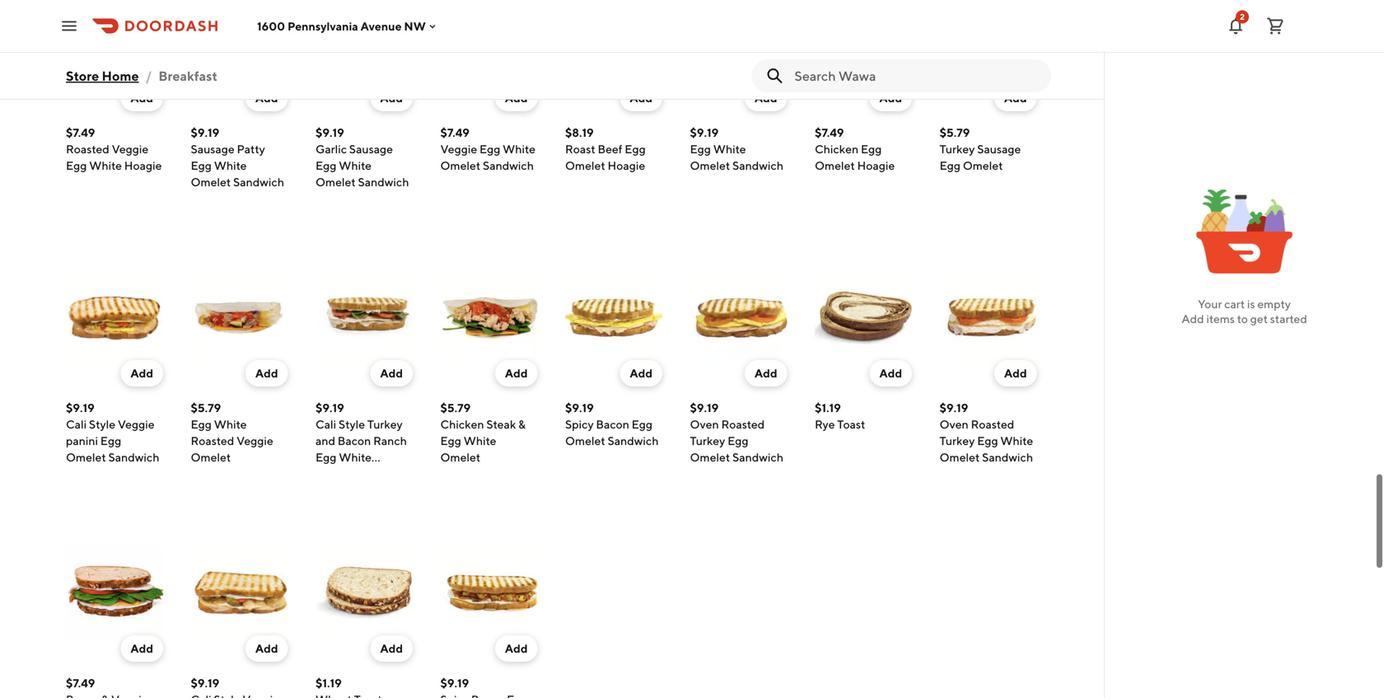 Task type: vqa. For each thing, say whether or not it's contained in the screenshot.
0.8 to the left
no



Task type: describe. For each thing, give the bounding box(es) containing it.
oven roasted turkey egg omelet sandwich image
[[690, 270, 787, 367]]

add for $5.79 chicken steak & egg white omelet
[[505, 366, 528, 380]]

style for bacon
[[339, 417, 365, 431]]

spicy
[[565, 417, 594, 431]]

cart
[[1225, 297, 1245, 311]]

turkey for $9.19 oven roasted turkey egg omelet sandwich
[[690, 434, 725, 448]]

nw
[[404, 19, 426, 33]]

egg inside $7.49 veggie egg white omelet sandwich
[[480, 142, 501, 156]]

your cart is empty add items to get started
[[1182, 297, 1308, 326]]

add inside your cart is empty add items to get started
[[1182, 312, 1205, 326]]

turkey for $9.19 cali style turkey and bacon ranch egg white omelet sandwich
[[368, 417, 403, 431]]

ranch
[[373, 434, 407, 448]]

sandwich inside $9.19 garlic sausage egg white omelet sandwich
[[358, 175, 409, 189]]

chicken steak & egg white omelet image
[[441, 270, 538, 367]]

$7.49 for veggie egg white omelet sandwich
[[441, 126, 470, 139]]

$9.19 cali style turkey and bacon ranch egg white omelet sandwich
[[316, 401, 409, 480]]

beef
[[598, 142, 623, 156]]

omelet inside $5.79 turkey sausage egg omelet
[[963, 159, 1003, 172]]

items
[[1207, 312, 1235, 326]]

panini
[[66, 434, 98, 448]]

2
[[1240, 12, 1245, 21]]

patty
[[237, 142, 265, 156]]

$8.19 roast beef egg omelet hoagie
[[565, 126, 646, 172]]

roasted inside $5.79 egg white roasted veggie omelet
[[191, 434, 234, 448]]

sandwich inside the $9.19 cali style veggie panini egg omelet sandwich
[[108, 450, 159, 464]]

veggie inside $7.49 roasted veggie egg white hoagie
[[112, 142, 149, 156]]

sandwich inside $9.19 sausage patty egg white omelet sandwich
[[233, 175, 284, 189]]

egg inside $9.19 oven roasted turkey egg white omelet sandwich
[[978, 434, 998, 448]]

chicken for $5.79
[[441, 417, 484, 431]]

omelet inside $9.19 egg white omelet sandwich
[[690, 159, 730, 172]]

add for $9.19 cali style turkey and bacon ranch egg white omelet sandwich
[[380, 366, 403, 380]]

1600 pennsylvania avenue nw
[[257, 19, 426, 33]]

omelet inside $9.19 sausage patty egg white omelet sandwich
[[191, 175, 231, 189]]

$1.19 for $1.19
[[316, 676, 342, 690]]

$7.49 chicken egg omelet hoagie
[[815, 126, 895, 172]]

open menu image
[[59, 16, 79, 36]]

/
[[146, 68, 152, 84]]

add for $9.19 oven roasted turkey egg white omelet sandwich
[[1005, 366, 1027, 380]]

$9.19 egg white omelet sandwich
[[690, 126, 784, 172]]

hoagie for veggie
[[124, 159, 162, 172]]

store home / breakfast
[[66, 68, 218, 84]]

egg inside the $8.19 roast beef egg omelet hoagie
[[625, 142, 646, 156]]

style for egg
[[89, 417, 115, 431]]

omelet inside $9.19 cali style turkey and bacon ranch egg white omelet sandwich
[[316, 467, 356, 480]]

cali for cali style veggie panini egg omelet sandwich
[[66, 417, 87, 431]]

omelet inside $7.49 veggie egg white omelet sandwich
[[441, 159, 481, 172]]

sandwich inside $9.19 oven roasted turkey egg white omelet sandwich
[[982, 450, 1033, 464]]

$1.19 rye toast
[[815, 401, 866, 431]]

sandwich inside '$9.19 oven roasted turkey egg omelet sandwich'
[[733, 450, 784, 464]]

home
[[102, 68, 139, 84]]

egg inside $9.19 garlic sausage egg white omelet sandwich
[[316, 159, 337, 172]]

$9.19 for cali style veggie panini egg omelet sandwich
[[66, 401, 95, 415]]

white inside $7.49 roasted veggie egg white hoagie
[[89, 159, 122, 172]]

started
[[1271, 312, 1308, 326]]

sandwich inside $9.19 spicy bacon egg omelet sandwich
[[608, 434, 659, 448]]

egg inside $9.19 egg white omelet sandwich
[[690, 142, 711, 156]]

bacon inside $9.19 spicy bacon egg omelet sandwich
[[596, 417, 630, 431]]

roast
[[565, 142, 596, 156]]

chicken for $7.49
[[815, 142, 859, 156]]

turkey for $9.19 oven roasted turkey egg white omelet sandwich
[[940, 434, 975, 448]]

add for $9.19 cali style veggie panini egg omelet sandwich
[[131, 366, 153, 380]]

store
[[66, 68, 99, 84]]

omelet inside the $9.19 cali style veggie panini egg omelet sandwich
[[66, 450, 106, 464]]

$5.79 for turkey
[[940, 126, 970, 139]]

$5.79 egg white roasted veggie omelet
[[191, 401, 273, 464]]

$5.79 chicken steak & egg white omelet
[[441, 401, 526, 464]]

white inside $7.49 veggie egg white omelet sandwich
[[503, 142, 536, 156]]

omelet inside $9.19 garlic sausage egg white omelet sandwich
[[316, 175, 356, 189]]

hoagie for beef
[[608, 159, 645, 172]]

omelet inside the "$5.79 chicken steak & egg white omelet"
[[441, 450, 481, 464]]

and
[[316, 434, 335, 448]]

avenue
[[361, 19, 402, 33]]

egg inside the "$5.79 chicken steak & egg white omelet"
[[441, 434, 461, 448]]

$9.19 for oven roasted turkey egg omelet sandwich
[[690, 401, 719, 415]]

veggie inside the $9.19 cali style veggie panini egg omelet sandwich
[[118, 417, 155, 431]]

sausage for turkey
[[978, 142, 1021, 156]]

rye
[[815, 417, 835, 431]]

$8.19
[[565, 126, 594, 139]]

white inside $9.19 sausage patty egg white omelet sandwich
[[214, 159, 247, 172]]

egg inside '$9.19 oven roasted turkey egg omelet sandwich'
[[728, 434, 749, 448]]

egg inside $5.79 egg white roasted veggie omelet
[[191, 417, 212, 431]]

white inside $9.19 egg white omelet sandwich
[[713, 142, 746, 156]]

veggie inside $7.49 veggie egg white omelet sandwich
[[441, 142, 477, 156]]

$5.79 for egg
[[191, 401, 221, 415]]

add for $1.19 rye toast
[[880, 366, 902, 380]]

steak
[[487, 417, 516, 431]]

white inside the "$5.79 chicken steak & egg white omelet"
[[464, 434, 497, 448]]



Task type: locate. For each thing, give the bounding box(es) containing it.
get
[[1251, 312, 1268, 326]]

wheat toast image
[[316, 545, 413, 642]]

egg inside $9.19 sausage patty egg white omelet sandwich
[[191, 159, 212, 172]]

sausage inside $9.19 garlic sausage egg white omelet sandwich
[[349, 142, 393, 156]]

3 hoagie from the left
[[858, 159, 895, 172]]

2 sausage from the left
[[349, 142, 393, 156]]

store home link
[[66, 59, 139, 92]]

egg white roasted veggie omelet image
[[191, 270, 288, 367]]

spicy bacon egg omelet sandwich image
[[565, 270, 663, 367]]

$9.19 for garlic sausage egg white omelet sandwich
[[316, 126, 344, 139]]

roasted inside '$9.19 oven roasted turkey egg omelet sandwich'
[[722, 417, 765, 431]]

roasted inside $7.49 roasted veggie egg white hoagie
[[66, 142, 109, 156]]

$9.19 inside the $9.19 cali style veggie panini egg omelet sandwich
[[66, 401, 95, 415]]

add for $8.19 roast beef egg omelet hoagie
[[630, 91, 653, 105]]

cali
[[66, 417, 87, 431], [316, 417, 336, 431]]

oven
[[690, 417, 719, 431], [940, 417, 969, 431]]

add for $5.79 egg white roasted veggie omelet
[[255, 366, 278, 380]]

0 horizontal spatial bacon
[[338, 434, 371, 448]]

add for $9.19 garlic sausage egg white omelet sandwich
[[380, 91, 403, 105]]

chicken
[[815, 142, 859, 156], [441, 417, 484, 431]]

$9.19 sausage patty egg white omelet sandwich
[[191, 126, 284, 189]]

oven roasted turkey egg white omelet sandwich image
[[940, 270, 1037, 367]]

egg inside $5.79 turkey sausage egg omelet
[[940, 159, 961, 172]]

chicken inside the "$5.79 chicken steak & egg white omelet"
[[441, 417, 484, 431]]

sausage for garlic
[[349, 142, 393, 156]]

$9.19 inside $9.19 spicy bacon egg omelet sandwich
[[565, 401, 594, 415]]

omelet
[[441, 159, 481, 172], [565, 159, 606, 172], [690, 159, 730, 172], [815, 159, 855, 172], [963, 159, 1003, 172], [191, 175, 231, 189], [316, 175, 356, 189], [565, 434, 606, 448], [66, 450, 106, 464], [191, 450, 231, 464], [441, 450, 481, 464], [690, 450, 730, 464], [940, 450, 980, 464], [316, 467, 356, 480]]

egg inside $7.49 roasted veggie egg white hoagie
[[66, 159, 87, 172]]

$9.19 cali style veggie panini egg omelet sandwich
[[66, 401, 159, 464]]

is
[[1248, 297, 1256, 311]]

1 horizontal spatial cali
[[316, 417, 336, 431]]

$9.19 for egg white omelet sandwich
[[690, 126, 719, 139]]

$7.49 inside $7.49 chicken egg omelet hoagie
[[815, 126, 844, 139]]

1 horizontal spatial oven
[[940, 417, 969, 431]]

sandwich
[[483, 159, 534, 172], [733, 159, 784, 172], [233, 175, 284, 189], [358, 175, 409, 189], [608, 434, 659, 448], [108, 450, 159, 464], [733, 450, 784, 464], [982, 450, 1033, 464], [358, 467, 409, 480]]

$5.79 inside $5.79 turkey sausage egg omelet
[[940, 126, 970, 139]]

$5.79 inside the "$5.79 chicken steak & egg white omelet"
[[441, 401, 471, 415]]

cali inside $9.19 cali style turkey and bacon ranch egg white omelet sandwich
[[316, 417, 336, 431]]

0 horizontal spatial sausage
[[191, 142, 235, 156]]

white inside $9.19 garlic sausage egg white omelet sandwich
[[339, 159, 372, 172]]

style inside the $9.19 cali style veggie panini egg omelet sandwich
[[89, 417, 115, 431]]

1 horizontal spatial bacon
[[596, 417, 630, 431]]

chicken inside $7.49 chicken egg omelet hoagie
[[815, 142, 859, 156]]

$1.19
[[815, 401, 841, 415], [316, 676, 342, 690]]

$9.19 inside $9.19 cali style turkey and bacon ranch egg white omelet sandwich
[[316, 401, 344, 415]]

sausage
[[191, 142, 235, 156], [349, 142, 393, 156], [978, 142, 1021, 156]]

1 horizontal spatial chicken
[[815, 142, 859, 156]]

1 vertical spatial $1.19
[[316, 676, 342, 690]]

$9.19 oven roasted turkey egg white omelet sandwich
[[940, 401, 1034, 464]]

0 horizontal spatial style
[[89, 417, 115, 431]]

omelet inside $5.79 egg white roasted veggie omelet
[[191, 450, 231, 464]]

roasted inside $9.19 oven roasted turkey egg white omelet sandwich
[[971, 417, 1015, 431]]

3 sausage from the left
[[978, 142, 1021, 156]]

cali for cali style turkey and bacon ranch egg white omelet sandwich
[[316, 417, 336, 431]]

oven for oven roasted turkey egg omelet sandwich
[[690, 417, 719, 431]]

0 vertical spatial bacon
[[596, 417, 630, 431]]

$9.19 spicy bacon egg omelet sandwich
[[565, 401, 659, 448]]

add for $9.19 egg white omelet sandwich
[[755, 91, 778, 105]]

2 cali from the left
[[316, 417, 336, 431]]

cali up and
[[316, 417, 336, 431]]

2 hoagie from the left
[[608, 159, 645, 172]]

rye toast image
[[815, 270, 912, 367]]

$7.49 inside $7.49 roasted veggie egg white hoagie
[[66, 126, 95, 139]]

0 horizontal spatial $5.79
[[191, 401, 221, 415]]

white inside $9.19 oven roasted turkey egg white omelet sandwich
[[1001, 434, 1034, 448]]

bacon
[[596, 417, 630, 431], [338, 434, 371, 448]]

$9.19 inside '$9.19 oven roasted turkey egg omelet sandwich'
[[690, 401, 719, 415]]

add for $7.49 roasted veggie egg white hoagie
[[131, 91, 153, 105]]

$5.79 for chicken
[[441, 401, 471, 415]]

egg inside $9.19 spicy bacon egg omelet sandwich
[[632, 417, 653, 431]]

Search Wawa search field
[[795, 67, 1038, 85]]

2 horizontal spatial sausage
[[978, 142, 1021, 156]]

1 hoagie from the left
[[124, 159, 162, 172]]

pennsylvania
[[288, 19, 358, 33]]

$5.79
[[940, 126, 970, 139], [191, 401, 221, 415], [441, 401, 471, 415]]

add button
[[121, 85, 163, 111], [121, 85, 163, 111], [246, 85, 288, 111], [246, 85, 288, 111], [370, 85, 413, 111], [370, 85, 413, 111], [495, 85, 538, 111], [495, 85, 538, 111], [620, 85, 663, 111], [620, 85, 663, 111], [745, 85, 787, 111], [745, 85, 787, 111], [870, 85, 912, 111], [870, 85, 912, 111], [995, 85, 1037, 111], [995, 85, 1037, 111], [121, 360, 163, 387], [121, 360, 163, 387], [246, 360, 288, 387], [246, 360, 288, 387], [370, 360, 413, 387], [370, 360, 413, 387], [495, 360, 538, 387], [495, 360, 538, 387], [620, 360, 663, 387], [620, 360, 663, 387], [745, 360, 787, 387], [745, 360, 787, 387], [870, 360, 912, 387], [870, 360, 912, 387], [995, 360, 1037, 387], [995, 360, 1037, 387], [121, 635, 163, 662], [121, 635, 163, 662], [246, 635, 288, 662], [246, 635, 288, 662], [370, 635, 413, 662], [370, 635, 413, 662], [495, 635, 538, 662], [495, 635, 538, 662]]

$9.19 inside $9.19 sausage patty egg white omelet sandwich
[[191, 126, 219, 139]]

bacon right spicy
[[596, 417, 630, 431]]

1 horizontal spatial sausage
[[349, 142, 393, 156]]

cali style veggie panini egg white omelet sandwich image
[[191, 545, 288, 642]]

spicy bacon egg white omelet sandwich image
[[441, 545, 538, 642]]

1 style from the left
[[89, 417, 115, 431]]

sandwich inside $9.19 egg white omelet sandwich
[[733, 159, 784, 172]]

empty
[[1258, 297, 1291, 311]]

sausage inside $5.79 turkey sausage egg omelet
[[978, 142, 1021, 156]]

1 horizontal spatial $5.79
[[441, 401, 471, 415]]

add for $7.49 chicken egg omelet hoagie
[[880, 91, 902, 105]]

$7.49 veggie egg white omelet sandwich
[[441, 126, 536, 172]]

turkey inside $9.19 oven roasted turkey egg white omelet sandwich
[[940, 434, 975, 448]]

oven inside '$9.19 oven roasted turkey egg omelet sandwich'
[[690, 417, 719, 431]]

notification bell image
[[1226, 16, 1246, 36]]

0 horizontal spatial hoagie
[[124, 159, 162, 172]]

1 sausage from the left
[[191, 142, 235, 156]]

0 horizontal spatial cali
[[66, 417, 87, 431]]

$9.19 for cali style turkey and bacon ranch egg white omelet sandwich
[[316, 401, 344, 415]]

$9.19 for oven roasted turkey egg white omelet sandwich
[[940, 401, 969, 415]]

$9.19 inside $9.19 oven roasted turkey egg white omelet sandwich
[[940, 401, 969, 415]]

omelet inside $9.19 oven roasted turkey egg white omelet sandwich
[[940, 450, 980, 464]]

$1.19 inside $1.19 rye toast
[[815, 401, 841, 415]]

style inside $9.19 cali style turkey and bacon ranch egg white omelet sandwich
[[339, 417, 365, 431]]

1 cali from the left
[[66, 417, 87, 431]]

1 horizontal spatial $1.19
[[815, 401, 841, 415]]

$7.49 for chicken egg omelet hoagie
[[815, 126, 844, 139]]

$9.19
[[191, 126, 219, 139], [316, 126, 344, 139], [690, 126, 719, 139], [66, 401, 95, 415], [316, 401, 344, 415], [565, 401, 594, 415], [690, 401, 719, 415], [940, 401, 969, 415], [191, 676, 219, 690], [441, 676, 469, 690]]

sandwich inside $9.19 cali style turkey and bacon ranch egg white omelet sandwich
[[358, 467, 409, 480]]

egg inside the $9.19 cali style veggie panini egg omelet sandwich
[[100, 434, 121, 448]]

white
[[503, 142, 536, 156], [713, 142, 746, 156], [89, 159, 122, 172], [214, 159, 247, 172], [339, 159, 372, 172], [214, 417, 247, 431], [464, 434, 497, 448], [1001, 434, 1034, 448], [339, 450, 372, 464]]

omelet inside $7.49 chicken egg omelet hoagie
[[815, 159, 855, 172]]

2 oven from the left
[[940, 417, 969, 431]]

add
[[131, 91, 153, 105], [255, 91, 278, 105], [380, 91, 403, 105], [505, 91, 528, 105], [630, 91, 653, 105], [755, 91, 778, 105], [880, 91, 902, 105], [1005, 91, 1027, 105], [1182, 312, 1205, 326], [131, 366, 153, 380], [255, 366, 278, 380], [380, 366, 403, 380], [505, 366, 528, 380], [630, 366, 653, 380], [755, 366, 778, 380], [880, 366, 902, 380], [1005, 366, 1027, 380], [131, 642, 153, 655], [255, 642, 278, 655], [380, 642, 403, 655], [505, 642, 528, 655]]

$7.49
[[66, 126, 95, 139], [441, 126, 470, 139], [815, 126, 844, 139], [66, 676, 95, 690]]

1 vertical spatial chicken
[[441, 417, 484, 431]]

breakfast
[[66, 60, 177, 91], [159, 68, 218, 84]]

hoagie inside $7.49 roasted veggie egg white hoagie
[[124, 159, 162, 172]]

$7.49 for roasted veggie egg white hoagie
[[66, 126, 95, 139]]

veggie
[[112, 142, 149, 156], [441, 142, 477, 156], [118, 417, 155, 431], [237, 434, 273, 448]]

hoagie inside $7.49 chicken egg omelet hoagie
[[858, 159, 895, 172]]

cali up panini
[[66, 417, 87, 431]]

1 oven from the left
[[690, 417, 719, 431]]

egg inside $9.19 cali style turkey and bacon ranch egg white omelet sandwich
[[316, 450, 337, 464]]

add for $9.19 spicy bacon egg omelet sandwich
[[630, 366, 653, 380]]

omelet inside $9.19 spicy bacon egg omelet sandwich
[[565, 434, 606, 448]]

sausage inside $9.19 sausage patty egg white omelet sandwich
[[191, 142, 235, 156]]

0 horizontal spatial $1.19
[[316, 676, 342, 690]]

0 horizontal spatial oven
[[690, 417, 719, 431]]

garlic
[[316, 142, 347, 156]]

add for $5.79 turkey sausage egg omelet
[[1005, 91, 1027, 105]]

2 horizontal spatial $5.79
[[940, 126, 970, 139]]

to
[[1238, 312, 1248, 326]]

add for $7.49 veggie egg white omelet sandwich
[[505, 91, 528, 105]]

egg
[[480, 142, 501, 156], [625, 142, 646, 156], [690, 142, 711, 156], [861, 142, 882, 156], [66, 159, 87, 172], [191, 159, 212, 172], [316, 159, 337, 172], [940, 159, 961, 172], [191, 417, 212, 431], [632, 417, 653, 431], [100, 434, 121, 448], [441, 434, 461, 448], [728, 434, 749, 448], [978, 434, 998, 448], [316, 450, 337, 464]]

$9.19 for spicy bacon egg omelet sandwich
[[565, 401, 594, 415]]

$5.79 turkey sausage egg omelet
[[940, 126, 1021, 172]]

1600 pennsylvania avenue nw button
[[257, 19, 439, 33]]

$9.19 oven roasted turkey egg omelet sandwich
[[690, 401, 784, 464]]

add for $9.19 sausage patty egg white omelet sandwich
[[255, 91, 278, 105]]

$9.19 inside $9.19 garlic sausage egg white omelet sandwich
[[316, 126, 344, 139]]

bacon & veggie egg white omelet sandwich image
[[66, 545, 163, 642]]

your
[[1198, 297, 1223, 311]]

$7.49 inside $7.49 veggie egg white omelet sandwich
[[441, 126, 470, 139]]

1 vertical spatial bacon
[[338, 434, 371, 448]]

oven for oven roasted turkey egg white omelet sandwich
[[940, 417, 969, 431]]

0 vertical spatial $1.19
[[815, 401, 841, 415]]

turkey inside $9.19 cali style turkey and bacon ranch egg white omelet sandwich
[[368, 417, 403, 431]]

$5.79 inside $5.79 egg white roasted veggie omelet
[[191, 401, 221, 415]]

hoagie inside the $8.19 roast beef egg omelet hoagie
[[608, 159, 645, 172]]

&
[[518, 417, 526, 431]]

omelet inside '$9.19 oven roasted turkey egg omelet sandwich'
[[690, 450, 730, 464]]

cali inside the $9.19 cali style veggie panini egg omelet sandwich
[[66, 417, 87, 431]]

turkey inside '$9.19 oven roasted turkey egg omelet sandwich'
[[690, 434, 725, 448]]

roasted
[[66, 142, 109, 156], [722, 417, 765, 431], [971, 417, 1015, 431], [191, 434, 234, 448]]

$7.49 roasted veggie egg white hoagie
[[66, 126, 162, 172]]

egg inside $7.49 chicken egg omelet hoagie
[[861, 142, 882, 156]]

turkey inside $5.79 turkey sausage egg omelet
[[940, 142, 975, 156]]

add for $9.19 oven roasted turkey egg omelet sandwich
[[755, 366, 778, 380]]

1600
[[257, 19, 285, 33]]

toast
[[838, 417, 866, 431]]

$9.19 for sausage patty egg white omelet sandwich
[[191, 126, 219, 139]]

2 style from the left
[[339, 417, 365, 431]]

bacon right and
[[338, 434, 371, 448]]

bacon inside $9.19 cali style turkey and bacon ranch egg white omelet sandwich
[[338, 434, 371, 448]]

sandwich inside $7.49 veggie egg white omelet sandwich
[[483, 159, 534, 172]]

white inside $5.79 egg white roasted veggie omelet
[[214, 417, 247, 431]]

2 horizontal spatial hoagie
[[858, 159, 895, 172]]

0 horizontal spatial chicken
[[441, 417, 484, 431]]

style
[[89, 417, 115, 431], [339, 417, 365, 431]]

$9.19 garlic sausage egg white omelet sandwich
[[316, 126, 409, 189]]

turkey
[[940, 142, 975, 156], [368, 417, 403, 431], [690, 434, 725, 448], [940, 434, 975, 448]]

1 horizontal spatial hoagie
[[608, 159, 645, 172]]

0 vertical spatial chicken
[[815, 142, 859, 156]]

oven inside $9.19 oven roasted turkey egg white omelet sandwich
[[940, 417, 969, 431]]

omelet inside the $8.19 roast beef egg omelet hoagie
[[565, 159, 606, 172]]

$9.19 inside $9.19 egg white omelet sandwich
[[690, 126, 719, 139]]

white inside $9.19 cali style turkey and bacon ranch egg white omelet sandwich
[[339, 450, 372, 464]]

cali style turkey and bacon ranch egg white omelet sandwich image
[[316, 270, 413, 367]]

0 items, open order cart image
[[1266, 16, 1286, 36]]

1 horizontal spatial style
[[339, 417, 365, 431]]

hoagie
[[124, 159, 162, 172], [608, 159, 645, 172], [858, 159, 895, 172]]

veggie inside $5.79 egg white roasted veggie omelet
[[237, 434, 273, 448]]

$1.19 for $1.19 rye toast
[[815, 401, 841, 415]]

cali style veggie panini egg omelet sandwich image
[[66, 270, 163, 367]]



